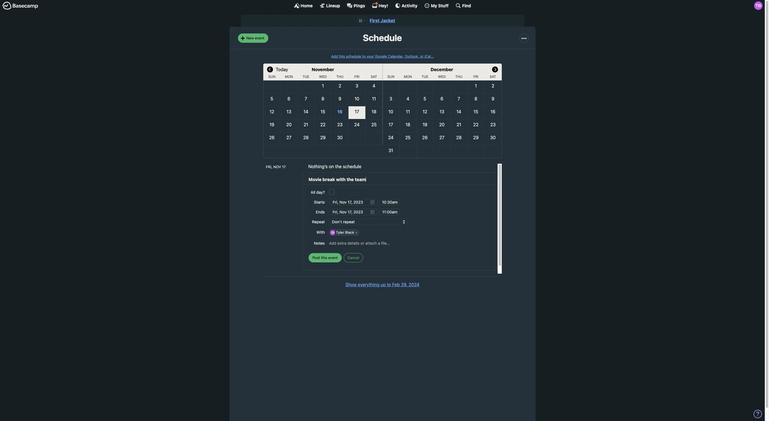 Task type: vqa. For each thing, say whether or not it's contained in the screenshot.
Cancel button
yes



Task type: locate. For each thing, give the bounding box(es) containing it.
1 tue from the left
[[303, 75, 310, 79]]

tue
[[303, 75, 310, 79], [422, 75, 429, 79]]

2 sun from the left
[[388, 75, 395, 79]]

0 horizontal spatial tue
[[303, 75, 310, 79]]

0 horizontal spatial fri
[[355, 75, 360, 79]]

wed for november
[[319, 75, 327, 79]]

thu for november
[[337, 75, 344, 79]]

calendar,
[[388, 54, 404, 59]]

fri for december
[[474, 75, 479, 79]]

schedule
[[346, 54, 362, 59], [343, 164, 362, 169]]

1 horizontal spatial sat
[[490, 75, 497, 79]]

sat for december
[[490, 75, 497, 79]]

fri
[[355, 75, 360, 79], [474, 75, 479, 79]]

first jacket link
[[370, 18, 396, 23]]

2 mon from the left
[[404, 75, 412, 79]]

1 choose date… field from the top
[[329, 199, 378, 206]]

new event link
[[238, 34, 269, 43]]

or
[[420, 54, 424, 59]]

2 tue from the left
[[422, 75, 429, 79]]

schedule
[[363, 32, 402, 43]]

all
[[311, 190, 316, 195]]

1 horizontal spatial thu
[[456, 75, 463, 79]]

to left your
[[363, 54, 366, 59]]

1 vertical spatial to
[[387, 283, 391, 288]]

home link
[[294, 3, 313, 8]]

first
[[370, 18, 380, 23]]

thu
[[337, 75, 344, 79], [456, 75, 463, 79]]

sun
[[269, 75, 276, 79], [388, 75, 395, 79]]

sun for november
[[269, 75, 276, 79]]

1 vertical spatial pick a time… field
[[379, 209, 401, 215]]

home
[[301, 3, 313, 8]]

find
[[463, 3, 471, 8]]

1 horizontal spatial sun
[[388, 75, 395, 79]]

event
[[255, 36, 265, 40], [329, 256, 338, 260]]

1 fri from the left
[[355, 75, 360, 79]]

with
[[317, 230, 325, 235]]

Choose date… field
[[329, 199, 378, 206], [329, 209, 378, 215]]

mon for november
[[285, 75, 293, 79]]

1 horizontal spatial to
[[387, 283, 391, 288]]

all day?
[[311, 190, 325, 195]]

sun down calendar,
[[388, 75, 395, 79]]

choose date… field for ends
[[329, 209, 378, 215]]

mon down outlook,
[[404, 75, 412, 79]]

Type the name of the event… text field
[[309, 176, 492, 183]]

1 horizontal spatial fri
[[474, 75, 479, 79]]

post this event button
[[309, 253, 342, 263]]

wed down the december
[[438, 75, 446, 79]]

choose date… field for starts
[[329, 199, 378, 206]]

sun for december
[[388, 75, 395, 79]]

1 horizontal spatial wed
[[438, 75, 446, 79]]

1 horizontal spatial tue
[[422, 75, 429, 79]]

today
[[276, 67, 288, 72]]

0 horizontal spatial event
[[255, 36, 265, 40]]

0 horizontal spatial to
[[363, 54, 366, 59]]

google
[[375, 54, 387, 59]]

mon
[[285, 75, 293, 79], [404, 75, 412, 79]]

sun left today link
[[269, 75, 276, 79]]

1 wed from the left
[[319, 75, 327, 79]]

1 vertical spatial this
[[321, 256, 328, 260]]

show
[[346, 283, 357, 288]]

event right new
[[255, 36, 265, 40]]

sat
[[371, 75, 377, 79], [490, 75, 497, 79]]

wed for december
[[438, 75, 446, 79]]

2 wed from the left
[[438, 75, 446, 79]]

2 thu from the left
[[456, 75, 463, 79]]

lineup
[[327, 3, 340, 8]]

0 vertical spatial choose date… field
[[329, 199, 378, 206]]

this for add
[[339, 54, 345, 59]]

1 sun from the left
[[269, 75, 276, 79]]

this right the add
[[339, 54, 345, 59]]

my
[[431, 3, 438, 8]]

schedule left your
[[346, 54, 362, 59]]

1 sat from the left
[[371, 75, 377, 79]]

1 mon from the left
[[285, 75, 293, 79]]

event inside button
[[329, 256, 338, 260]]

wed down november
[[319, 75, 327, 79]]

this inside button
[[321, 256, 328, 260]]

0 vertical spatial to
[[363, 54, 366, 59]]

lineup link
[[320, 3, 340, 8]]

post
[[313, 256, 320, 260]]

wed
[[319, 75, 327, 79], [438, 75, 446, 79]]

0 vertical spatial this
[[339, 54, 345, 59]]

Pick a time… field
[[379, 199, 401, 206], [379, 209, 401, 215]]

hey! button
[[372, 2, 389, 8]]

show        everything      up to        feb 29, 2024 button
[[346, 282, 420, 288]]

tue right today link
[[303, 75, 310, 79]]

0 horizontal spatial this
[[321, 256, 328, 260]]

to right up
[[387, 283, 391, 288]]

0 horizontal spatial mon
[[285, 75, 293, 79]]

pings button
[[347, 3, 365, 8]]

0 horizontal spatial sat
[[371, 75, 377, 79]]

to
[[363, 54, 366, 59], [387, 283, 391, 288]]

tue down or
[[422, 75, 429, 79]]

add this schedule to your google calendar, outlook, or ical… link
[[331, 54, 434, 59]]

outlook,
[[405, 54, 419, 59]]

2 choose date… field from the top
[[329, 209, 378, 215]]

everything
[[358, 283, 380, 288]]

0 horizontal spatial wed
[[319, 75, 327, 79]]

event right post
[[329, 256, 338, 260]]

2 pick a time… field from the top
[[379, 209, 401, 215]]

schedule right the at the top left of the page
[[343, 164, 362, 169]]

tyler black ×
[[336, 231, 358, 235]]

1 pick a time… field from the top
[[379, 199, 401, 206]]

to inside button
[[387, 283, 391, 288]]

0 vertical spatial pick a time… field
[[379, 199, 401, 206]]

29,
[[401, 283, 408, 288]]

0 vertical spatial schedule
[[346, 54, 362, 59]]

pick a time… field for ends
[[379, 209, 401, 215]]

1 thu from the left
[[337, 75, 344, 79]]

ical…
[[425, 54, 434, 59]]

1 horizontal spatial event
[[329, 256, 338, 260]]

this right post
[[321, 256, 328, 260]]

repeat
[[312, 220, 325, 224]]

1 vertical spatial event
[[329, 256, 338, 260]]

Notes text field
[[329, 238, 492, 248]]

jacket
[[381, 18, 396, 23]]

this
[[339, 54, 345, 59], [321, 256, 328, 260]]

switch accounts image
[[2, 1, 38, 10]]

2 fri from the left
[[474, 75, 479, 79]]

mon down the today
[[285, 75, 293, 79]]

new event
[[247, 36, 265, 40]]

black
[[345, 231, 354, 235]]

1 horizontal spatial this
[[339, 54, 345, 59]]

2 sat from the left
[[490, 75, 497, 79]]

november
[[312, 67, 335, 72]]

0 horizontal spatial thu
[[337, 75, 344, 79]]

notes
[[314, 241, 325, 246]]

tyler
[[336, 231, 344, 235]]

hey!
[[379, 3, 389, 8]]

0 horizontal spatial sun
[[269, 75, 276, 79]]

1 horizontal spatial mon
[[404, 75, 412, 79]]

1 vertical spatial choose date… field
[[329, 209, 378, 215]]

day?
[[317, 190, 325, 195]]



Task type: describe. For each thing, give the bounding box(es) containing it.
show        everything      up to        feb 29, 2024
[[346, 283, 420, 288]]

december
[[431, 67, 454, 72]]

stuff
[[439, 3, 449, 8]]

fri, nov 17
[[266, 165, 286, 169]]

activity link
[[395, 3, 418, 8]]

pings
[[354, 3, 365, 8]]

the
[[335, 164, 342, 169]]

my stuff
[[431, 3, 449, 8]]

mon for december
[[404, 75, 412, 79]]

this for post
[[321, 256, 328, 260]]

to for up
[[387, 283, 391, 288]]

feb
[[393, 283, 400, 288]]

new
[[247, 36, 254, 40]]

cancel button
[[344, 253, 364, 263]]

nothing's
[[309, 164, 328, 169]]

1 vertical spatial schedule
[[343, 164, 362, 169]]

With text field
[[360, 229, 492, 237]]

tue for november
[[303, 75, 310, 79]]

today link
[[276, 64, 288, 75]]

2024
[[409, 283, 420, 288]]

cancel
[[348, 256, 360, 260]]

17
[[282, 165, 286, 169]]

nothing's on the schedule
[[309, 164, 362, 169]]

nov
[[274, 165, 281, 169]]

fri for november
[[355, 75, 360, 79]]

to for schedule
[[363, 54, 366, 59]]

activity
[[402, 3, 418, 8]]

0 vertical spatial event
[[255, 36, 265, 40]]

starts
[[314, 200, 325, 205]]

thu for december
[[456, 75, 463, 79]]

first jacket
[[370, 18, 396, 23]]

up
[[381, 283, 386, 288]]

main element
[[0, 0, 766, 11]]

pick a time… field for starts
[[379, 199, 401, 206]]

× link
[[354, 230, 359, 235]]

on
[[329, 164, 334, 169]]

tyler black image
[[755, 1, 763, 10]]

add this schedule to your google calendar, outlook, or ical…
[[331, 54, 434, 59]]

tue for december
[[422, 75, 429, 79]]

your
[[367, 54, 374, 59]]

find button
[[456, 3, 471, 8]]

ends
[[316, 210, 325, 215]]

×
[[355, 231, 358, 235]]

sat for november
[[371, 75, 377, 79]]

add
[[331, 54, 338, 59]]

fri,
[[266, 165, 273, 169]]

post this event
[[313, 256, 338, 260]]

my stuff button
[[425, 3, 449, 8]]



